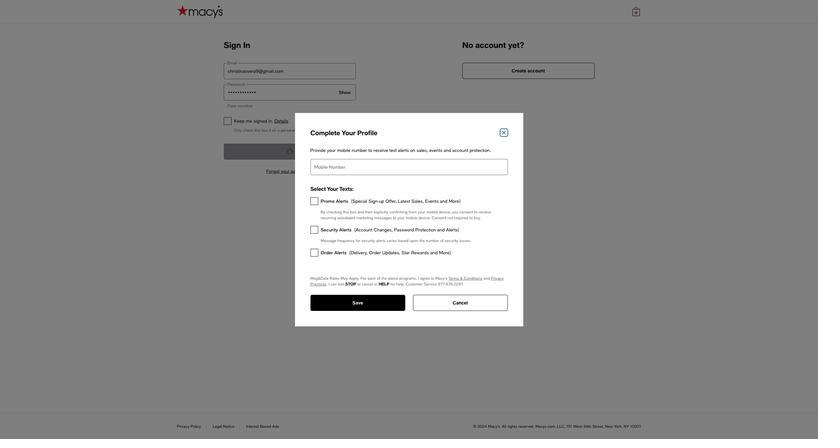 Task type: describe. For each thing, give the bounding box(es) containing it.
none checkbox inside complete your profile dialog
[[310, 226, 318, 234]]

  text field inside complete your profile dialog
[[310, 159, 508, 175]]

complete your profile dialog
[[295, 113, 523, 327]]



Task type: vqa. For each thing, say whether or not it's contained in the screenshot.
1 out of 5 rating with 1 reviews image corresponding to Moissanite Tennis Bracelet (12 1/5 ct. t.w. Diamond Equivalent) in Sterling Silver 'group'
no



Task type: locate. For each thing, give the bounding box(es) containing it.
  password field
[[224, 84, 356, 101]]

None checkbox
[[310, 226, 318, 234]]

shopping bag has 0 items image
[[631, 7, 641, 16]]

  email field
[[224, 63, 356, 79]]

None checkbox
[[224, 117, 231, 125], [310, 197, 318, 205], [310, 249, 318, 257], [224, 117, 231, 125], [310, 197, 318, 205], [310, 249, 318, 257]]

  text field
[[310, 159, 508, 175]]



